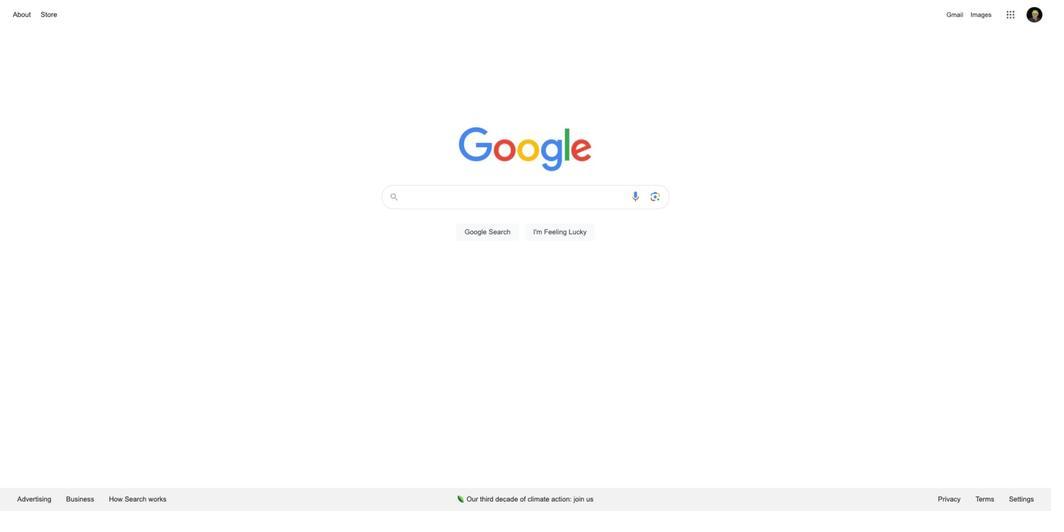 Task type: locate. For each thing, give the bounding box(es) containing it.
None search field
[[10, 182, 1042, 253]]

search by image image
[[650, 191, 662, 203]]



Task type: describe. For each thing, give the bounding box(es) containing it.
google image
[[459, 127, 593, 173]]

search by voice image
[[630, 191, 642, 203]]



Task type: vqa. For each thing, say whether or not it's contained in the screenshot.
search box
yes



